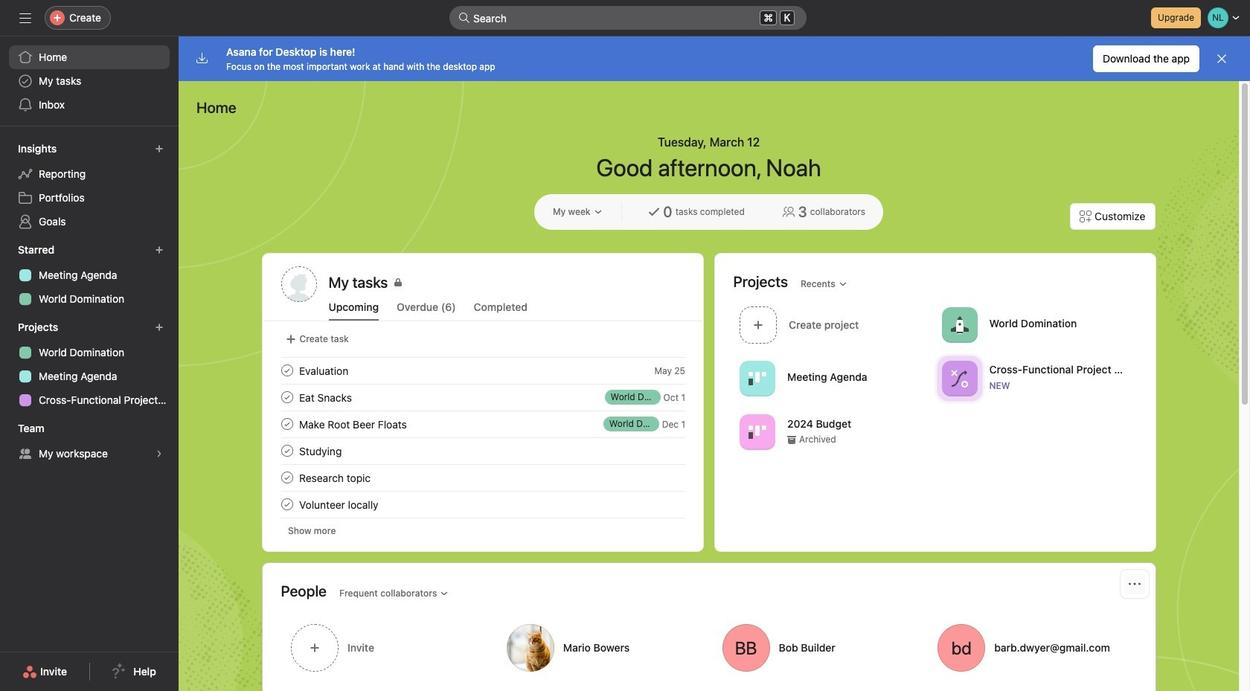 Task type: locate. For each thing, give the bounding box(es) containing it.
0 vertical spatial mark complete image
[[278, 389, 296, 406]]

mark complete image
[[278, 389, 296, 406], [278, 442, 296, 460], [278, 496, 296, 514]]

insights element
[[0, 135, 179, 237]]

1 mark complete image from the top
[[278, 389, 296, 406]]

2 vertical spatial mark complete image
[[278, 496, 296, 514]]

1 vertical spatial mark complete image
[[278, 442, 296, 460]]

1 mark complete image from the top
[[278, 362, 296, 380]]

global element
[[0, 36, 179, 126]]

dismiss image
[[1216, 53, 1228, 65]]

3 mark complete image from the top
[[278, 496, 296, 514]]

Mark complete checkbox
[[278, 362, 296, 380]]

3 mark complete checkbox from the top
[[278, 442, 296, 460]]

line_and_symbols image
[[951, 370, 968, 387]]

board image
[[748, 370, 766, 387]]

2 vertical spatial mark complete image
[[278, 469, 296, 487]]

hide sidebar image
[[19, 12, 31, 24]]

mark complete image
[[278, 362, 296, 380], [278, 415, 296, 433], [278, 469, 296, 487]]

new insights image
[[155, 144, 164, 153]]

1 vertical spatial mark complete image
[[278, 415, 296, 433]]

0 vertical spatial mark complete image
[[278, 362, 296, 380]]

None field
[[450, 6, 807, 30]]

Mark complete checkbox
[[278, 389, 296, 406], [278, 415, 296, 433], [278, 442, 296, 460], [278, 469, 296, 487], [278, 496, 296, 514]]

2 mark complete image from the top
[[278, 442, 296, 460]]



Task type: vqa. For each thing, say whether or not it's contained in the screenshot.
board Icon
yes



Task type: describe. For each thing, give the bounding box(es) containing it.
see details, my workspace image
[[155, 450, 164, 459]]

add items to starred image
[[155, 246, 164, 255]]

Search tasks, projects, and more text field
[[450, 6, 807, 30]]

projects element
[[0, 314, 179, 415]]

2 mark complete checkbox from the top
[[278, 415, 296, 433]]

3 mark complete image from the top
[[278, 469, 296, 487]]

board image
[[748, 423, 766, 441]]

new project or portfolio image
[[155, 323, 164, 332]]

prominent image
[[459, 12, 470, 24]]

1 mark complete checkbox from the top
[[278, 389, 296, 406]]

starred element
[[0, 237, 179, 314]]

4 mark complete checkbox from the top
[[278, 469, 296, 487]]

teams element
[[0, 415, 179, 469]]

rocket image
[[951, 316, 968, 334]]

2 mark complete image from the top
[[278, 415, 296, 433]]

5 mark complete checkbox from the top
[[278, 496, 296, 514]]

add profile photo image
[[281, 266, 317, 302]]



